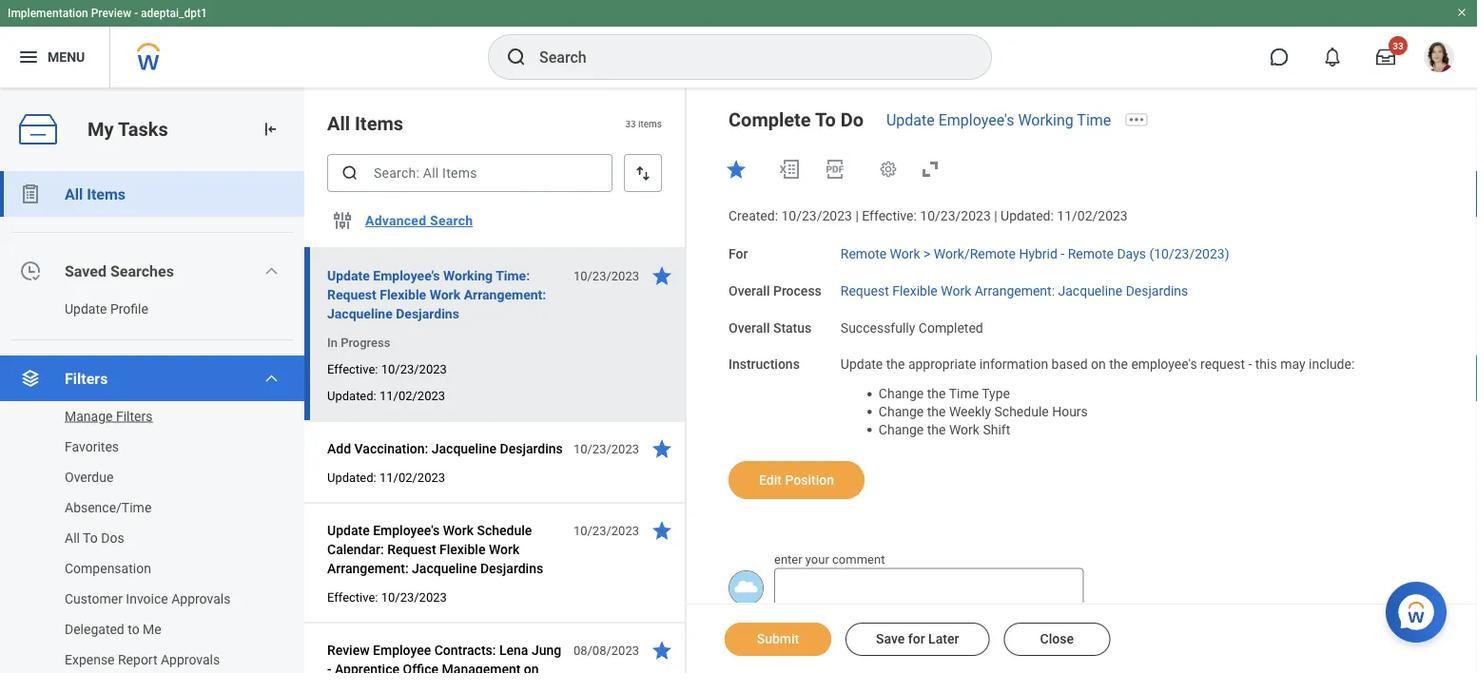 Task type: vqa. For each thing, say whether or not it's contained in the screenshot.
the All within "item list" Element
yes



Task type: describe. For each thing, give the bounding box(es) containing it.
update employee's working time link
[[887, 111, 1112, 129]]

remote work > work/remote hybrid - remote days (10/23/2023) link
[[841, 242, 1230, 262]]

implementation
[[8, 7, 88, 20]]

contracts:
[[435, 643, 496, 658]]

1 effective: 10/23/2023 from the top
[[327, 362, 447, 376]]

- inside review employee contracts: lena jung - apprentice office management o
[[327, 662, 332, 674]]

items inside button
[[87, 185, 126, 203]]

comment
[[833, 553, 885, 567]]

2 horizontal spatial request
[[841, 283, 890, 299]]

working for time
[[1019, 111, 1074, 129]]

save for later button
[[846, 623, 990, 657]]

search
[[430, 213, 473, 229]]

saved searches
[[65, 262, 174, 280]]

your
[[806, 553, 830, 567]]

2 remote from the left
[[1068, 246, 1114, 262]]

expense report approvals button
[[0, 645, 285, 674]]

search image
[[505, 46, 528, 69]]

star image for update employee's working time: request flexible work arrangement: jacqueline desjardins
[[651, 265, 674, 287]]

update employee's work schedule calendar: request flexible work arrangement: jacqueline desjardins
[[327, 523, 544, 577]]

Search Workday  search field
[[540, 36, 953, 78]]

my
[[88, 118, 114, 140]]

work inside request flexible work arrangement: jacqueline desjardins link
[[941, 283, 972, 299]]

close environment banner image
[[1457, 7, 1468, 18]]

1 | from the left
[[856, 208, 859, 224]]

created: 10/23/2023 | effective: 10/23/2023 | updated: 11/02/2023
[[729, 208, 1128, 224]]

close
[[1041, 632, 1074, 648]]

update the appropriate information based on the employee's request - this may include:
[[841, 357, 1355, 373]]

edit
[[759, 473, 782, 488]]

1 change from the top
[[879, 386, 924, 402]]

1 vertical spatial 11/02/2023
[[380, 389, 445, 403]]

1 vertical spatial updated:
[[327, 389, 377, 403]]

jacqueline inside update employee's working time: request flexible work arrangement: jacqueline desjardins
[[327, 306, 393, 322]]

later
[[929, 632, 960, 648]]

request flexible work arrangement: jacqueline desjardins
[[841, 283, 1189, 299]]

in
[[327, 335, 338, 350]]

star image
[[651, 639, 674, 662]]

filters inside button
[[116, 409, 153, 424]]

successfully completed
[[841, 320, 984, 336]]

management
[[442, 662, 521, 674]]

employee's for update employee's working time
[[939, 111, 1015, 129]]

2 vertical spatial 11/02/2023
[[380, 471, 445, 485]]

employee's
[[1132, 357, 1198, 373]]

2 horizontal spatial arrangement:
[[975, 283, 1055, 299]]

menu button
[[0, 27, 110, 88]]

33 for 33 items
[[626, 118, 636, 129]]

chevron down image for saved searches
[[264, 264, 279, 279]]

enter
[[775, 553, 803, 567]]

configure image
[[331, 209, 354, 232]]

justify image
[[17, 46, 40, 69]]

arrangement: inside update employee's working time: request flexible work arrangement: jacqueline desjardins
[[464, 287, 546, 303]]

menu
[[48, 49, 85, 65]]

list containing all items
[[0, 171, 305, 674]]

2 change from the top
[[879, 404, 924, 420]]

profile
[[110, 301, 148, 317]]

overall for overall status
[[729, 320, 770, 336]]

sort image
[[634, 164, 653, 183]]

33 for 33
[[1393, 40, 1404, 51]]

working for time:
[[443, 268, 493, 284]]

request inside update employee's working time: request flexible work arrangement: jacqueline desjardins
[[327, 287, 377, 303]]

arrangement: inside the update employee's work schedule calendar: request flexible work arrangement: jacqueline desjardins
[[327, 561, 409, 577]]

2 vertical spatial all
[[65, 531, 80, 546]]

weekly
[[950, 404, 992, 420]]

employee's for update employee's work schedule calendar: request flexible work arrangement: jacqueline desjardins
[[373, 523, 440, 539]]

calendar:
[[327, 542, 384, 558]]

clock check image
[[19, 260, 42, 283]]

instructions
[[729, 357, 800, 373]]

my tasks element
[[0, 88, 305, 674]]

remote work > work/remote hybrid - remote days (10/23/2023)
[[841, 246, 1230, 262]]

transformation import image
[[261, 120, 280, 139]]

>
[[924, 246, 931, 262]]

export to excel image
[[778, 158, 801, 181]]

review employee contracts: lena jung - apprentice office management o button
[[327, 639, 563, 674]]

close button
[[1004, 623, 1111, 657]]

update profile button
[[0, 294, 285, 324]]

preview
[[91, 7, 131, 20]]

chevron down image for filters
[[264, 371, 279, 386]]

lena
[[500, 643, 529, 658]]

manage filters button
[[0, 402, 285, 432]]

progress
[[341, 335, 391, 350]]

2 vertical spatial updated:
[[327, 471, 377, 485]]

33 items
[[626, 118, 662, 129]]

created:
[[729, 208, 778, 224]]

request flexible work arrangement: jacqueline desjardins link
[[841, 279, 1189, 299]]

schedule inside change the time type change the weekly schedule hours change the work shift
[[995, 404, 1049, 420]]

dos
[[101, 531, 124, 546]]

1 updated: 11/02/2023 from the top
[[327, 389, 445, 403]]

review
[[327, 643, 370, 658]]

expense
[[65, 652, 115, 668]]

list containing manage filters
[[0, 402, 305, 674]]

schedule inside the update employee's work schedule calendar: request flexible work arrangement: jacqueline desjardins
[[477, 523, 532, 539]]

33 button
[[1366, 36, 1408, 78]]

time:
[[496, 268, 530, 284]]

flexible inside the update employee's work schedule calendar: request flexible work arrangement: jacqueline desjardins
[[440, 542, 486, 558]]

filters inside dropdown button
[[65, 370, 108, 388]]

item list element
[[305, 88, 687, 674]]

save
[[876, 632, 905, 648]]

apprentice
[[335, 662, 400, 674]]

inbox large image
[[1377, 48, 1396, 67]]

update employee's working time: request flexible work arrangement: jacqueline desjardins button
[[327, 265, 563, 325]]

update for update employee's work schedule calendar: request flexible work arrangement: jacqueline desjardins
[[327, 523, 370, 539]]

all to dos button
[[0, 523, 285, 554]]

shift
[[983, 422, 1011, 438]]

3 change from the top
[[879, 422, 924, 438]]

star image for update employee's work schedule calendar: request flexible work arrangement: jacqueline desjardins
[[651, 520, 674, 542]]

do
[[841, 108, 864, 131]]

delegated to me
[[65, 622, 162, 638]]

0 vertical spatial updated:
[[1001, 208, 1054, 224]]

on
[[1092, 357, 1106, 373]]

edit position button
[[729, 462, 865, 500]]

tasks
[[118, 118, 168, 140]]

adeptai_dpt1
[[141, 7, 207, 20]]

add
[[327, 441, 351, 457]]

the down successfully completed
[[887, 357, 905, 373]]

items
[[639, 118, 662, 129]]

update employee's work schedule calendar: request flexible work arrangement: jacqueline desjardins button
[[327, 520, 563, 580]]

hybrid
[[1020, 246, 1058, 262]]

hours
[[1053, 404, 1088, 420]]

process
[[774, 283, 822, 299]]



Task type: locate. For each thing, give the bounding box(es) containing it.
invoice
[[126, 591, 168, 607]]

complete to do
[[729, 108, 864, 131]]

33 left items
[[626, 118, 636, 129]]

items up search image
[[355, 112, 404, 135]]

report
[[118, 652, 158, 668]]

0 horizontal spatial working
[[443, 268, 493, 284]]

flexible
[[893, 283, 938, 299], [380, 287, 426, 303], [440, 542, 486, 558]]

employee's
[[939, 111, 1015, 129], [373, 268, 440, 284], [373, 523, 440, 539]]

0 vertical spatial schedule
[[995, 404, 1049, 420]]

33 inside button
[[1393, 40, 1404, 51]]

0 vertical spatial approvals
[[171, 591, 231, 607]]

appropriate
[[909, 357, 977, 373]]

fullscreen image
[[919, 158, 942, 181]]

clipboard image
[[19, 183, 42, 206]]

0 vertical spatial items
[[355, 112, 404, 135]]

desjardins
[[1126, 283, 1189, 299], [396, 306, 460, 322], [500, 441, 563, 457], [480, 561, 544, 577]]

2 effective: 10/23/2023 from the top
[[327, 590, 447, 605]]

0 vertical spatial effective: 10/23/2023
[[327, 362, 447, 376]]

33 inside item list element
[[626, 118, 636, 129]]

update employee's working time: request flexible work arrangement: jacqueline desjardins
[[327, 268, 546, 322]]

to left dos
[[83, 531, 98, 546]]

effective: down calendar:
[[327, 590, 378, 605]]

desjardins inside update employee's working time: request flexible work arrangement: jacqueline desjardins
[[396, 306, 460, 322]]

0 horizontal spatial to
[[83, 531, 98, 546]]

Search: All Items text field
[[327, 154, 613, 192]]

1 vertical spatial chevron down image
[[264, 371, 279, 386]]

updated: 11/02/2023 down vaccination:
[[327, 471, 445, 485]]

0 horizontal spatial 33
[[626, 118, 636, 129]]

1 horizontal spatial schedule
[[995, 404, 1049, 420]]

update inside my tasks element
[[65, 301, 107, 317]]

search image
[[341, 164, 360, 183]]

position
[[785, 473, 835, 488]]

0 vertical spatial overall
[[729, 283, 770, 299]]

update down saved
[[65, 301, 107, 317]]

1 vertical spatial overall
[[729, 320, 770, 336]]

manage
[[65, 409, 113, 424]]

update profile
[[65, 301, 148, 317]]

1 remote from the left
[[841, 246, 887, 262]]

effective: 10/23/2023 down progress
[[327, 362, 447, 376]]

the left shift on the bottom of the page
[[928, 422, 946, 438]]

the down appropriate
[[928, 386, 946, 402]]

1 horizontal spatial 33
[[1393, 40, 1404, 51]]

1 vertical spatial schedule
[[477, 523, 532, 539]]

overall status
[[729, 320, 812, 336]]

employee's up fullscreen image
[[939, 111, 1015, 129]]

update inside the update employee's work schedule calendar: request flexible work arrangement: jacqueline desjardins
[[327, 523, 370, 539]]

employee's inside the update employee's work schedule calendar: request flexible work arrangement: jacqueline desjardins
[[373, 523, 440, 539]]

2 overall from the top
[[729, 320, 770, 336]]

perspective image
[[19, 367, 42, 390]]

the right on
[[1110, 357, 1129, 373]]

request right calendar:
[[387, 542, 436, 558]]

updated:
[[1001, 208, 1054, 224], [327, 389, 377, 403], [327, 471, 377, 485]]

chevron down image
[[264, 264, 279, 279], [264, 371, 279, 386]]

for
[[729, 246, 748, 262]]

2 list from the top
[[0, 402, 305, 674]]

approvals for customer invoice approvals
[[171, 591, 231, 607]]

0 vertical spatial effective:
[[862, 208, 917, 224]]

edit position
[[759, 473, 835, 488]]

delegated to me button
[[0, 615, 285, 645]]

0 horizontal spatial filters
[[65, 370, 108, 388]]

0 vertical spatial employee's
[[939, 111, 1015, 129]]

jacqueline down days
[[1059, 283, 1123, 299]]

gear image
[[879, 160, 898, 179]]

0 horizontal spatial all items
[[65, 185, 126, 203]]

all items inside item list element
[[327, 112, 404, 135]]

0 vertical spatial all items
[[327, 112, 404, 135]]

working inside update employee's working time: request flexible work arrangement: jacqueline desjardins
[[443, 268, 493, 284]]

customer invoice approvals
[[65, 591, 231, 607]]

employee's down advanced at the left top of page
[[373, 268, 440, 284]]

update for update employee's working time: request flexible work arrangement: jacqueline desjardins
[[327, 268, 370, 284]]

1 vertical spatial working
[[443, 268, 493, 284]]

(10/23/2023)
[[1150, 246, 1230, 262]]

employee's inside update employee's working time: request flexible work arrangement: jacqueline desjardins
[[373, 268, 440, 284]]

vaccination:
[[355, 441, 428, 457]]

1 vertical spatial filters
[[116, 409, 153, 424]]

0 horizontal spatial remote
[[841, 246, 887, 262]]

customer
[[65, 591, 123, 607]]

notifications large image
[[1324, 48, 1343, 67]]

the left weekly at the bottom of the page
[[928, 404, 946, 420]]

0 vertical spatial 33
[[1393, 40, 1404, 51]]

all items up search image
[[327, 112, 404, 135]]

advanced search button
[[358, 202, 481, 240]]

update for update the appropriate information based on the employee's request - this may include:
[[841, 357, 883, 373]]

0 vertical spatial filters
[[65, 370, 108, 388]]

- inside menu 'banner'
[[134, 7, 138, 20]]

update down successfully on the top right of the page
[[841, 357, 883, 373]]

jacqueline up in progress
[[327, 306, 393, 322]]

1 horizontal spatial flexible
[[440, 542, 486, 558]]

jung
[[532, 643, 562, 658]]

work/remote
[[934, 246, 1016, 262]]

0 horizontal spatial schedule
[[477, 523, 532, 539]]

1 vertical spatial all
[[65, 185, 83, 203]]

expense report approvals
[[65, 652, 220, 668]]

remote left >
[[841, 246, 887, 262]]

save for later
[[876, 632, 960, 648]]

0 vertical spatial change
[[879, 386, 924, 402]]

update for update profile
[[65, 301, 107, 317]]

11/02/2023
[[1057, 208, 1128, 224], [380, 389, 445, 403], [380, 471, 445, 485]]

customer invoice approvals button
[[0, 584, 285, 615]]

saved searches button
[[0, 248, 305, 294]]

enter your comment text field
[[775, 568, 1084, 629]]

updated: down add
[[327, 471, 377, 485]]

change the time type change the weekly schedule hours change the work shift
[[879, 386, 1088, 438]]

work inside remote work > work/remote hybrid - remote days (10/23/2023) link
[[890, 246, 921, 262]]

effective:
[[862, 208, 917, 224], [327, 362, 378, 376], [327, 590, 378, 605]]

0 vertical spatial updated: 11/02/2023
[[327, 389, 445, 403]]

1 horizontal spatial items
[[355, 112, 404, 135]]

overall down for
[[729, 283, 770, 299]]

jacqueline up contracts:
[[412, 561, 477, 577]]

enter your comment
[[775, 553, 885, 567]]

absence/time
[[65, 500, 152, 516]]

implementation preview -   adeptai_dpt1
[[8, 7, 207, 20]]

all left dos
[[65, 531, 80, 546]]

11/02/2023 down vaccination:
[[380, 471, 445, 485]]

request up successfully on the top right of the page
[[841, 283, 890, 299]]

for
[[909, 632, 926, 648]]

items down my
[[87, 185, 126, 203]]

to for complete
[[816, 108, 836, 131]]

update employee's working time
[[887, 111, 1112, 129]]

list
[[0, 171, 305, 674], [0, 402, 305, 674]]

change
[[879, 386, 924, 402], [879, 404, 924, 420], [879, 422, 924, 438]]

0 horizontal spatial time
[[949, 386, 979, 402]]

overdue button
[[0, 462, 285, 493]]

action bar region
[[687, 604, 1478, 674]]

jacqueline inside the update employee's work schedule calendar: request flexible work arrangement: jacqueline desjardins
[[412, 561, 477, 577]]

11/02/2023 up vaccination:
[[380, 389, 445, 403]]

chevron down image inside saved searches dropdown button
[[264, 264, 279, 279]]

submit button
[[725, 623, 832, 657]]

- left this
[[1249, 357, 1253, 373]]

add vaccination: jacqueline desjardins button
[[327, 438, 563, 461]]

0 horizontal spatial |
[[856, 208, 859, 224]]

overdue
[[65, 470, 114, 485]]

1 horizontal spatial remote
[[1068, 246, 1114, 262]]

0 vertical spatial working
[[1019, 111, 1074, 129]]

approvals inside button
[[171, 591, 231, 607]]

1 overall from the top
[[729, 283, 770, 299]]

in progress
[[327, 335, 391, 350]]

jacqueline right vaccination:
[[432, 441, 497, 457]]

approvals right invoice
[[171, 591, 231, 607]]

2 chevron down image from the top
[[264, 371, 279, 386]]

all right clipboard image
[[65, 185, 83, 203]]

overall up instructions
[[729, 320, 770, 336]]

all items right clipboard image
[[65, 185, 126, 203]]

1 vertical spatial time
[[949, 386, 979, 402]]

1 vertical spatial all items
[[65, 185, 126, 203]]

time inside change the time type change the weekly schedule hours change the work shift
[[949, 386, 979, 402]]

menu banner
[[0, 0, 1478, 88]]

- right the preview
[[134, 7, 138, 20]]

all
[[327, 112, 350, 135], [65, 185, 83, 203], [65, 531, 80, 546]]

0 vertical spatial time
[[1078, 111, 1112, 129]]

1 horizontal spatial request
[[387, 542, 436, 558]]

all up search image
[[327, 112, 350, 135]]

may
[[1281, 357, 1306, 373]]

arrangement: down time:
[[464, 287, 546, 303]]

absence/time button
[[0, 493, 285, 523]]

flexible inside update employee's working time: request flexible work arrangement: jacqueline desjardins
[[380, 287, 426, 303]]

time
[[1078, 111, 1112, 129], [949, 386, 979, 402]]

effective: 10/23/2023 up employee
[[327, 590, 447, 605]]

0 vertical spatial to
[[816, 108, 836, 131]]

0 vertical spatial all
[[327, 112, 350, 135]]

1 chevron down image from the top
[[264, 264, 279, 279]]

1 vertical spatial approvals
[[161, 652, 220, 668]]

approvals inside button
[[161, 652, 220, 668]]

include:
[[1309, 357, 1355, 373]]

information
[[980, 357, 1049, 373]]

status
[[774, 320, 812, 336]]

1 horizontal spatial time
[[1078, 111, 1112, 129]]

effective: down gear image
[[862, 208, 917, 224]]

arrangement: down remote work > work/remote hybrid - remote days (10/23/2023)
[[975, 283, 1055, 299]]

to
[[816, 108, 836, 131], [83, 531, 98, 546]]

items inside item list element
[[355, 112, 404, 135]]

arrangement:
[[975, 283, 1055, 299], [464, 287, 546, 303], [327, 561, 409, 577]]

all items button
[[0, 171, 305, 217]]

work inside update employee's working time: request flexible work arrangement: jacqueline desjardins
[[430, 287, 461, 303]]

2 updated: 11/02/2023 from the top
[[327, 471, 445, 485]]

update inside update employee's working time: request flexible work arrangement: jacqueline desjardins
[[327, 268, 370, 284]]

all items inside button
[[65, 185, 126, 203]]

- down the review
[[327, 662, 332, 674]]

all to dos
[[65, 531, 124, 546]]

approvals for expense report approvals
[[161, 652, 220, 668]]

star image for add vaccination: jacqueline desjardins
[[651, 438, 674, 461]]

remote left days
[[1068, 246, 1114, 262]]

update up calendar:
[[327, 523, 370, 539]]

0 vertical spatial chevron down image
[[264, 264, 279, 279]]

0 horizontal spatial arrangement:
[[327, 561, 409, 577]]

all items
[[327, 112, 404, 135], [65, 185, 126, 203]]

to
[[128, 622, 140, 638]]

all inside item list element
[[327, 112, 350, 135]]

to for all
[[83, 531, 98, 546]]

the
[[887, 357, 905, 373], [1110, 357, 1129, 373], [928, 386, 946, 402], [928, 404, 946, 420], [928, 422, 946, 438]]

advanced
[[365, 213, 427, 229]]

manage filters
[[65, 409, 153, 424]]

1 vertical spatial effective:
[[327, 362, 378, 376]]

1 vertical spatial effective: 10/23/2023
[[327, 590, 447, 605]]

1 vertical spatial employee's
[[373, 268, 440, 284]]

updated: 11/02/2023
[[327, 389, 445, 403], [327, 471, 445, 485]]

1 vertical spatial 33
[[626, 118, 636, 129]]

2 | from the left
[[995, 208, 998, 224]]

2 horizontal spatial flexible
[[893, 283, 938, 299]]

desjardins inside the update employee's work schedule calendar: request flexible work arrangement: jacqueline desjardins
[[480, 561, 544, 577]]

1 horizontal spatial arrangement:
[[464, 287, 546, 303]]

star image
[[725, 158, 748, 181], [651, 265, 674, 287], [651, 438, 674, 461], [651, 520, 674, 542]]

0 horizontal spatial flexible
[[380, 287, 426, 303]]

1 vertical spatial change
[[879, 404, 924, 420]]

request inside the update employee's work schedule calendar: request flexible work arrangement: jacqueline desjardins
[[387, 542, 436, 558]]

11/02/2023 up days
[[1057, 208, 1128, 224]]

updated: up remote work > work/remote hybrid - remote days (10/23/2023) link
[[1001, 208, 1054, 224]]

33
[[1393, 40, 1404, 51], [626, 118, 636, 129]]

searches
[[110, 262, 174, 280]]

0 vertical spatial 11/02/2023
[[1057, 208, 1128, 224]]

- right hybrid
[[1061, 246, 1065, 262]]

approvals down me
[[161, 652, 220, 668]]

filters up manage
[[65, 370, 108, 388]]

me
[[143, 622, 162, 638]]

update down the configure icon
[[327, 268, 370, 284]]

updated: down in progress
[[327, 389, 377, 403]]

2 vertical spatial change
[[879, 422, 924, 438]]

1 horizontal spatial working
[[1019, 111, 1074, 129]]

1 vertical spatial items
[[87, 185, 126, 203]]

to left the do
[[816, 108, 836, 131]]

overall status element
[[841, 309, 984, 337]]

type
[[982, 386, 1011, 402]]

to inside button
[[83, 531, 98, 546]]

33 left profile logan mcneil image
[[1393, 40, 1404, 51]]

overall for overall process
[[729, 283, 770, 299]]

2 vertical spatial employee's
[[373, 523, 440, 539]]

work inside change the time type change the weekly schedule hours change the work shift
[[950, 422, 980, 438]]

approvals
[[171, 591, 231, 607], [161, 652, 220, 668]]

compensation
[[65, 561, 151, 577]]

my tasks
[[88, 118, 168, 140]]

1 horizontal spatial all items
[[327, 112, 404, 135]]

request up in progress
[[327, 287, 377, 303]]

review employee contracts: lena jung - apprentice office management o
[[327, 643, 562, 674]]

arrangement: down calendar:
[[327, 561, 409, 577]]

favorites button
[[0, 432, 285, 462]]

this
[[1256, 357, 1278, 373]]

remote
[[841, 246, 887, 262], [1068, 246, 1114, 262]]

chevron down image inside filters dropdown button
[[264, 371, 279, 386]]

08/08/2023
[[574, 644, 639, 658]]

updated: 11/02/2023 up vaccination:
[[327, 389, 445, 403]]

1 horizontal spatial to
[[816, 108, 836, 131]]

update up fullscreen image
[[887, 111, 935, 129]]

employee's up calendar:
[[373, 523, 440, 539]]

0 horizontal spatial items
[[87, 185, 126, 203]]

view printable version (pdf) image
[[824, 158, 847, 181]]

2 vertical spatial effective:
[[327, 590, 378, 605]]

employee's for update employee's working time: request flexible work arrangement: jacqueline desjardins
[[373, 268, 440, 284]]

compensation button
[[0, 554, 285, 584]]

update for update employee's working time
[[887, 111, 935, 129]]

overall process
[[729, 283, 822, 299]]

filters up "favorites" button
[[116, 409, 153, 424]]

effective: down in progress
[[327, 362, 378, 376]]

profile logan mcneil image
[[1425, 42, 1455, 76]]

1 horizontal spatial |
[[995, 208, 998, 224]]

1 vertical spatial updated: 11/02/2023
[[327, 471, 445, 485]]

1 list from the top
[[0, 171, 305, 674]]

1 horizontal spatial filters
[[116, 409, 153, 424]]

1 vertical spatial to
[[83, 531, 98, 546]]

0 horizontal spatial request
[[327, 287, 377, 303]]

submit
[[757, 632, 800, 648]]



